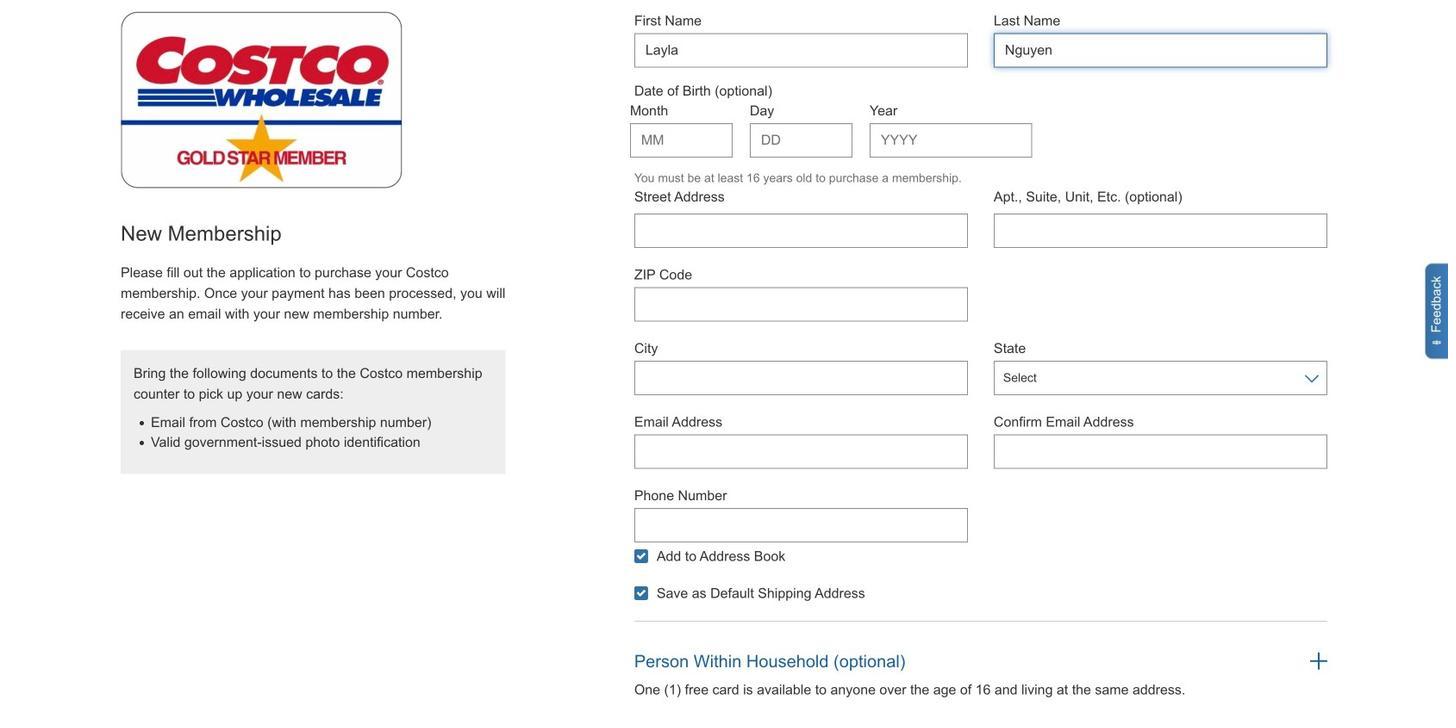Task type: locate. For each thing, give the bounding box(es) containing it.
YYYY text field
[[870, 123, 1032, 158]]

None text field
[[634, 33, 968, 68], [994, 33, 1328, 68], [994, 214, 1328, 248], [634, 33, 968, 68], [994, 33, 1328, 68], [994, 214, 1328, 248]]

DD text field
[[750, 123, 853, 158]]

None text field
[[634, 214, 968, 248], [634, 288, 968, 322], [634, 361, 968, 396], [634, 509, 968, 543], [634, 214, 968, 248], [634, 288, 968, 322], [634, 361, 968, 396], [634, 509, 968, 543]]

None email field
[[634, 435, 968, 470], [994, 435, 1328, 470], [634, 435, 968, 470], [994, 435, 1328, 470]]



Task type: vqa. For each thing, say whether or not it's contained in the screenshot.
Mm text field at the top
yes



Task type: describe. For each thing, give the bounding box(es) containing it.
MM text field
[[630, 123, 733, 158]]

costco gold star membership card image
[[121, 11, 403, 188]]



